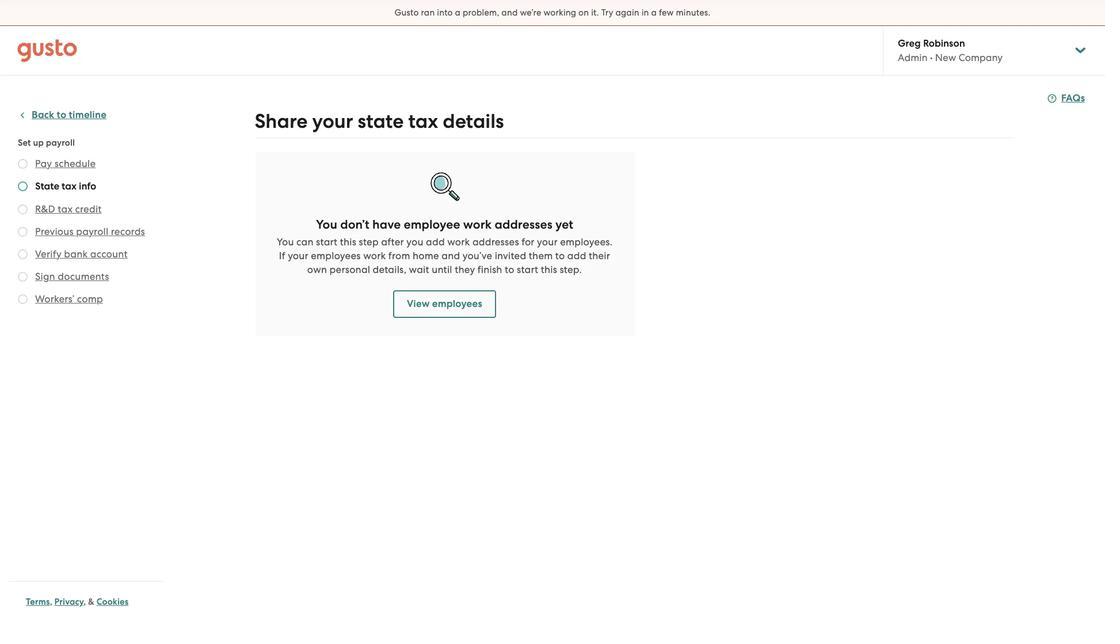 Task type: describe. For each thing, give the bounding box(es) containing it.
them
[[529, 250, 553, 261]]

1 vertical spatial add
[[568, 250, 587, 261]]

set
[[18, 138, 31, 148]]

you've
[[463, 250, 493, 261]]

0 horizontal spatial this
[[340, 236, 357, 248]]

r&d tax credit button
[[35, 202, 102, 216]]

documents
[[58, 271, 109, 282]]

have
[[373, 217, 401, 232]]

up
[[33, 138, 44, 148]]

r&d tax credit
[[35, 203, 102, 215]]

you
[[407, 236, 424, 248]]

set up payroll
[[18, 138, 75, 148]]

0 horizontal spatial payroll
[[46, 138, 75, 148]]

sign documents button
[[35, 270, 109, 283]]

step
[[359, 236, 379, 248]]

0 horizontal spatial add
[[426, 236, 445, 248]]

can
[[297, 236, 314, 248]]

if
[[279, 250, 286, 261]]

admin
[[898, 52, 928, 63]]

problem,
[[463, 7, 500, 18]]

records
[[111, 226, 145, 237]]

1 vertical spatial addresses
[[473, 236, 519, 248]]

we're
[[520, 7, 542, 18]]

verify
[[35, 248, 62, 260]]

privacy link
[[54, 597, 84, 607]]

schedule
[[55, 158, 96, 169]]

working
[[544, 7, 577, 18]]

check image for r&d
[[18, 204, 28, 214]]

cookies button
[[97, 595, 129, 609]]

for
[[522, 236, 535, 248]]

until
[[432, 264, 453, 275]]

on
[[579, 7, 589, 18]]

employees inside you don't have employee work addresses yet you can start this step after you add work addresses for your employees. if your employees work from home and you've invited them to add their own personal details, wait until they finish to start this step.
[[311, 250, 361, 261]]

their
[[589, 250, 611, 261]]

into
[[437, 7, 453, 18]]

terms
[[26, 597, 50, 607]]

it.
[[592, 7, 599, 18]]

you don't have employee work addresses yet you can start this step after you add work addresses for your employees. if your employees work from home and you've invited them to add their own personal details, wait until they finish to start this step.
[[277, 217, 613, 275]]

verify bank account button
[[35, 247, 128, 261]]

greg
[[898, 37, 921, 50]]

back to timeline button
[[18, 108, 107, 122]]

don't
[[340, 217, 370, 232]]

pay schedule
[[35, 158, 96, 169]]

wait
[[409, 264, 430, 275]]

payroll inside button
[[76, 226, 109, 237]]

verify bank account
[[35, 248, 128, 260]]

terms , privacy , & cookies
[[26, 597, 129, 607]]

1 vertical spatial work
[[448, 236, 470, 248]]

0 vertical spatial work
[[464, 217, 492, 232]]

timeline
[[69, 109, 107, 121]]

2 , from the left
[[84, 597, 86, 607]]

workers' comp button
[[35, 292, 103, 306]]

privacy
[[54, 597, 84, 607]]

view
[[407, 298, 430, 310]]

company
[[959, 52, 1003, 63]]

comp
[[77, 293, 103, 305]]

1 vertical spatial start
[[517, 264, 539, 275]]

greg robinson admin • new company
[[898, 37, 1003, 63]]

0 horizontal spatial you
[[277, 236, 294, 248]]

state
[[358, 109, 404, 133]]

sign
[[35, 271, 55, 282]]

try
[[602, 7, 614, 18]]

invited
[[495, 250, 527, 261]]

2 vertical spatial work
[[364, 250, 386, 261]]

info
[[79, 180, 96, 192]]

1 a from the left
[[455, 7, 461, 18]]

employees.
[[560, 236, 613, 248]]

finish
[[478, 264, 503, 275]]

terms link
[[26, 597, 50, 607]]

previous payroll records button
[[35, 225, 145, 238]]

after
[[381, 236, 404, 248]]

own
[[307, 264, 327, 275]]

check image for pay
[[18, 159, 28, 169]]

0 vertical spatial and
[[502, 7, 518, 18]]

from
[[389, 250, 410, 261]]

new
[[936, 52, 957, 63]]

2 a from the left
[[652, 7, 657, 18]]

share
[[255, 109, 308, 133]]

home
[[413, 250, 439, 261]]

again
[[616, 7, 640, 18]]

cookies
[[97, 597, 129, 607]]

faqs
[[1062, 92, 1086, 104]]

they
[[455, 264, 475, 275]]



Task type: vqa. For each thing, say whether or not it's contained in the screenshot.
"- Select date -" field
no



Task type: locate. For each thing, give the bounding box(es) containing it.
your left state
[[312, 109, 353, 133]]

r&d
[[35, 203, 55, 215]]

view employees
[[407, 298, 483, 310]]

home image
[[17, 39, 77, 62]]

check image left 'r&d'
[[18, 204, 28, 214]]

tax
[[409, 109, 438, 133], [62, 180, 77, 192], [58, 203, 73, 215]]

0 horizontal spatial employees
[[311, 250, 361, 261]]

0 vertical spatial addresses
[[495, 217, 553, 232]]

0 vertical spatial tax
[[409, 109, 438, 133]]

1 horizontal spatial ,
[[84, 597, 86, 607]]

share your state tax details
[[255, 109, 504, 133]]

your down "can"
[[288, 250, 309, 261]]

2 check image from the top
[[18, 272, 28, 282]]

0 horizontal spatial your
[[288, 250, 309, 261]]

pay
[[35, 158, 52, 169]]

a right in
[[652, 7, 657, 18]]

start down them
[[517, 264, 539, 275]]

0 vertical spatial add
[[426, 236, 445, 248]]

your
[[312, 109, 353, 133], [537, 236, 558, 248], [288, 250, 309, 261]]

1 horizontal spatial this
[[541, 264, 558, 275]]

view employees link
[[393, 290, 496, 318]]

addresses up invited
[[473, 236, 519, 248]]

and up the until
[[442, 250, 460, 261]]

check image for sign
[[18, 272, 28, 282]]

previous
[[35, 226, 74, 237]]

details,
[[373, 264, 407, 275]]

account
[[90, 248, 128, 260]]

1 horizontal spatial you
[[316, 217, 338, 232]]

tax for info
[[62, 180, 77, 192]]

to right the back
[[57, 109, 66, 121]]

check image left pay
[[18, 159, 28, 169]]

yet
[[556, 217, 574, 232]]

this down don't
[[340, 236, 357, 248]]

3 check image from the top
[[18, 294, 28, 304]]

•
[[931, 52, 933, 63]]

tax right state
[[409, 109, 438, 133]]

1 check image from the top
[[18, 249, 28, 259]]

0 horizontal spatial start
[[316, 236, 338, 248]]

add
[[426, 236, 445, 248], [568, 250, 587, 261]]

ran
[[421, 7, 435, 18]]

you left don't
[[316, 217, 338, 232]]

2 horizontal spatial to
[[556, 250, 565, 261]]

check image
[[18, 249, 28, 259], [18, 272, 28, 282], [18, 294, 28, 304]]

previous payroll records
[[35, 226, 145, 237]]

4 check image from the top
[[18, 227, 28, 237]]

0 vertical spatial you
[[316, 217, 338, 232]]

tax left info at top left
[[62, 180, 77, 192]]

employees
[[311, 250, 361, 261], [432, 298, 483, 310]]

state tax info list
[[18, 157, 160, 308]]

0 horizontal spatial to
[[57, 109, 66, 121]]

gusto
[[395, 7, 419, 18]]

step.
[[560, 264, 582, 275]]

workers'
[[35, 293, 75, 305]]

sign documents
[[35, 271, 109, 282]]

minutes.
[[676, 7, 711, 18]]

employees up personal
[[311, 250, 361, 261]]

1 horizontal spatial add
[[568, 250, 587, 261]]

check image left verify
[[18, 249, 28, 259]]

1 vertical spatial employees
[[432, 298, 483, 310]]

you up if
[[277, 236, 294, 248]]

check image left the workers'
[[18, 294, 28, 304]]

workers' comp
[[35, 293, 103, 305]]

add up step.
[[568, 250, 587, 261]]

1 horizontal spatial employees
[[432, 298, 483, 310]]

employees inside view employees link
[[432, 298, 483, 310]]

1 horizontal spatial and
[[502, 7, 518, 18]]

, left privacy link
[[50, 597, 52, 607]]

2 vertical spatial your
[[288, 250, 309, 261]]

details
[[443, 109, 504, 133]]

0 vertical spatial to
[[57, 109, 66, 121]]

and left we're
[[502, 7, 518, 18]]

tax inside "button"
[[58, 203, 73, 215]]

start
[[316, 236, 338, 248], [517, 264, 539, 275]]

0 vertical spatial payroll
[[46, 138, 75, 148]]

1 vertical spatial this
[[541, 264, 558, 275]]

2 check image from the top
[[18, 181, 28, 191]]

gusto ran into a problem, and we're working on it. try again in a few minutes.
[[395, 7, 711, 18]]

addresses
[[495, 217, 553, 232], [473, 236, 519, 248]]

add up 'home'
[[426, 236, 445, 248]]

state tax info
[[35, 180, 96, 192]]

payroll down credit
[[76, 226, 109, 237]]

pay schedule button
[[35, 157, 96, 170]]

0 vertical spatial employees
[[311, 250, 361, 261]]

2 vertical spatial to
[[505, 264, 515, 275]]

to down invited
[[505, 264, 515, 275]]

0 horizontal spatial and
[[442, 250, 460, 261]]

employee
[[404, 217, 461, 232]]

1 vertical spatial to
[[556, 250, 565, 261]]

check image for verify
[[18, 249, 28, 259]]

1 horizontal spatial payroll
[[76, 226, 109, 237]]

faqs button
[[1048, 92, 1086, 105]]

few
[[659, 7, 674, 18]]

in
[[642, 7, 649, 18]]

a
[[455, 7, 461, 18], [652, 7, 657, 18]]

to
[[57, 109, 66, 121], [556, 250, 565, 261], [505, 264, 515, 275]]

credit
[[75, 203, 102, 215]]

0 vertical spatial this
[[340, 236, 357, 248]]

your up them
[[537, 236, 558, 248]]

tax right 'r&d'
[[58, 203, 73, 215]]

,
[[50, 597, 52, 607], [84, 597, 86, 607]]

check image
[[18, 159, 28, 169], [18, 181, 28, 191], [18, 204, 28, 214], [18, 227, 28, 237]]

payroll up pay schedule button
[[46, 138, 75, 148]]

3 check image from the top
[[18, 204, 28, 214]]

check image for previous
[[18, 227, 28, 237]]

0 vertical spatial start
[[316, 236, 338, 248]]

start right "can"
[[316, 236, 338, 248]]

check image left state
[[18, 181, 28, 191]]

a right into
[[455, 7, 461, 18]]

1 , from the left
[[50, 597, 52, 607]]

this down them
[[541, 264, 558, 275]]

bank
[[64, 248, 88, 260]]

1 horizontal spatial a
[[652, 7, 657, 18]]

0 horizontal spatial ,
[[50, 597, 52, 607]]

, left &
[[84, 597, 86, 607]]

tax for credit
[[58, 203, 73, 215]]

check image left previous
[[18, 227, 28, 237]]

2 vertical spatial tax
[[58, 203, 73, 215]]

0 vertical spatial your
[[312, 109, 353, 133]]

to inside button
[[57, 109, 66, 121]]

&
[[88, 597, 94, 607]]

1 vertical spatial you
[[277, 236, 294, 248]]

employees down they
[[432, 298, 483, 310]]

2 horizontal spatial your
[[537, 236, 558, 248]]

1 vertical spatial and
[[442, 250, 460, 261]]

to up step.
[[556, 250, 565, 261]]

check image for workers'
[[18, 294, 28, 304]]

0 vertical spatial check image
[[18, 249, 28, 259]]

1 vertical spatial your
[[537, 236, 558, 248]]

you
[[316, 217, 338, 232], [277, 236, 294, 248]]

1 vertical spatial tax
[[62, 180, 77, 192]]

1 vertical spatial check image
[[18, 272, 28, 282]]

1 horizontal spatial your
[[312, 109, 353, 133]]

1 horizontal spatial start
[[517, 264, 539, 275]]

state
[[35, 180, 59, 192]]

back to timeline
[[32, 109, 107, 121]]

and inside you don't have employee work addresses yet you can start this step after you add work addresses for your employees. if your employees work from home and you've invited them to add their own personal details, wait until they finish to start this step.
[[442, 250, 460, 261]]

personal
[[330, 264, 370, 275]]

this
[[340, 236, 357, 248], [541, 264, 558, 275]]

check image left sign
[[18, 272, 28, 282]]

0 horizontal spatial a
[[455, 7, 461, 18]]

back
[[32, 109, 54, 121]]

1 horizontal spatial to
[[505, 264, 515, 275]]

1 check image from the top
[[18, 159, 28, 169]]

robinson
[[924, 37, 966, 50]]

addresses up for
[[495, 217, 553, 232]]

1 vertical spatial payroll
[[76, 226, 109, 237]]

2 vertical spatial check image
[[18, 294, 28, 304]]



